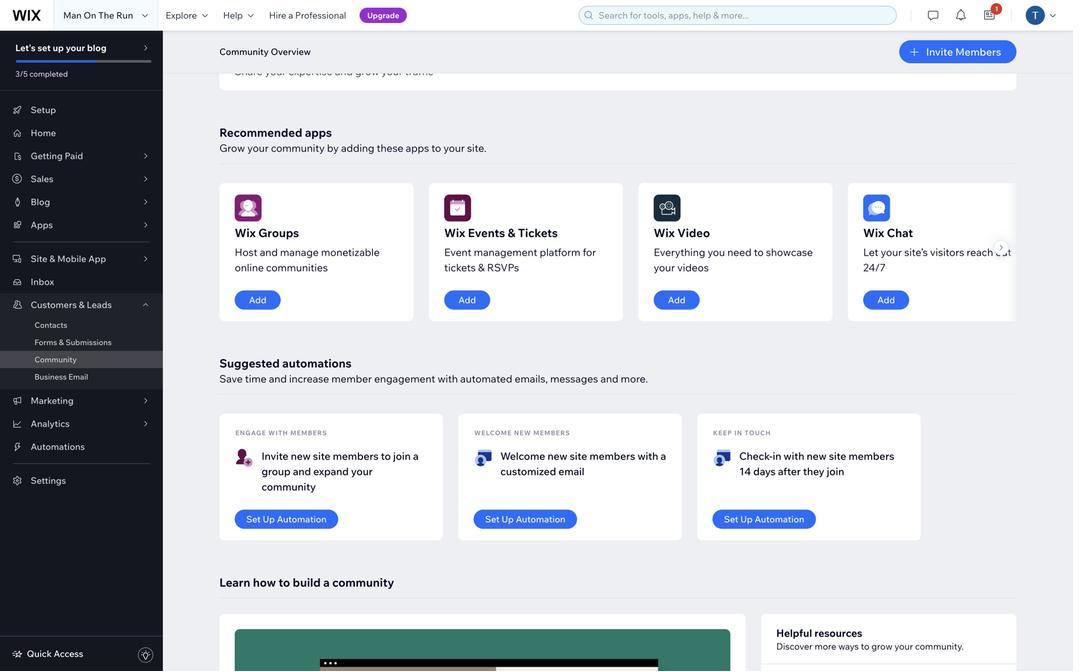 Task type: describe. For each thing, give the bounding box(es) containing it.
to inside recommended apps grow your community by adding these apps to your site.
[[432, 142, 441, 154]]

blog inside dropdown button
[[31, 196, 50, 207]]

set up automation button for invite new site members to join a group and expand your community
[[235, 510, 338, 529]]

apps button
[[0, 213, 163, 236]]

a inside welcome new site members with a customized email
[[661, 450, 667, 462]]

automations link
[[0, 435, 163, 458]]

apps
[[31, 219, 53, 230]]

customers
[[31, 299, 77, 310]]

online
[[235, 261, 264, 274]]

expand
[[313, 465, 349, 478]]

add button for let
[[864, 290, 910, 310]]

event
[[444, 246, 472, 259]]

site's
[[905, 246, 928, 259]]

customized
[[501, 465, 556, 478]]

learn how to build a community
[[220, 575, 394, 590]]

traffic
[[405, 65, 434, 78]]

to inside wix video everything you need to showcase your videos
[[754, 246, 764, 259]]

with
[[269, 429, 288, 437]]

grow
[[220, 142, 245, 154]]

home link
[[0, 121, 163, 144]]

2 vertical spatial community
[[332, 575, 394, 590]]

increase
[[289, 372, 329, 385]]

0 horizontal spatial apps
[[305, 125, 332, 140]]

days
[[754, 465, 776, 478]]

member
[[332, 372, 372, 385]]

blog button
[[0, 190, 163, 213]]

upgrade
[[367, 11, 400, 20]]

Search for tools, apps, help & more... field
[[595, 6, 893, 24]]

set up automation for check-in with new site members 14 days after they join
[[724, 513, 805, 525]]

new for welcome new members
[[514, 429, 532, 437]]

help button
[[216, 0, 262, 31]]

let's
[[15, 42, 36, 53]]

and inside wix blog share your expertise and grow your traffic
[[335, 65, 353, 78]]

members inside welcome new site members with a customized email
[[590, 450, 636, 462]]

with inside suggested automations save time and increase member engagement with automated emails, messages and more.
[[438, 372, 458, 385]]

go to app
[[947, 58, 990, 69]]

invite members button
[[900, 40, 1017, 63]]

sales button
[[0, 167, 163, 190]]

need
[[728, 246, 752, 259]]

set up automation for welcome new site members with a customized email
[[485, 513, 566, 525]]

out
[[996, 246, 1012, 259]]

customers & leads
[[31, 299, 112, 310]]

set for welcome new site members with a customized email
[[485, 513, 500, 525]]

set up automation button for welcome new site members with a customized email
[[474, 510, 577, 529]]

1
[[995, 5, 999, 13]]

engage
[[235, 429, 267, 437]]

helpful resources discover more ways to grow your community.
[[777, 627, 964, 652]]

adding
[[341, 142, 375, 154]]

add for &
[[459, 294, 476, 305]]

keep in touch
[[714, 429, 771, 437]]

helpful
[[777, 627, 813, 639]]

inbox link
[[0, 270, 163, 293]]

up
[[53, 42, 64, 53]]

with inside welcome new site members with a customized email
[[638, 450, 659, 462]]

site
[[31, 253, 47, 264]]

up for welcome new site members with a customized email
[[502, 513, 514, 525]]

wix video everything you need to showcase your videos
[[654, 226, 813, 274]]

invite for invite new site members to join a group and expand your community
[[262, 450, 289, 462]]

check-
[[740, 450, 773, 462]]

management
[[474, 246, 538, 259]]

automation for email
[[516, 513, 566, 525]]

& right tickets
[[478, 261, 485, 274]]

forms
[[35, 337, 57, 347]]

man on the run
[[63, 10, 133, 21]]

tickets
[[518, 226, 558, 240]]

new for invite new site members to join a group and expand your community
[[291, 450, 311, 462]]

up for check-in with new site members 14 days after they join
[[741, 513, 753, 525]]

your left traffic
[[382, 65, 403, 78]]

completed
[[29, 69, 68, 79]]

your inside invite new site members to join a group and expand your community
[[351, 465, 373, 478]]

marketing
[[31, 395, 74, 406]]

rsvps
[[487, 261, 519, 274]]

events
[[468, 226, 505, 240]]

group
[[262, 465, 291, 478]]

upgrade button
[[360, 8, 407, 23]]

your inside wix chat let your site's visitors reach out 24/7
[[881, 246, 903, 259]]

settings link
[[0, 469, 163, 492]]

set up automation button for check-in with new site members 14 days after they join
[[713, 510, 816, 529]]

automation for days
[[755, 513, 805, 525]]

and inside wix groups host and manage monetizable online communities
[[260, 246, 278, 259]]

add for host
[[249, 294, 267, 305]]

join inside invite new site members to join a group and expand your community
[[393, 450, 411, 462]]

forms & submissions
[[35, 337, 112, 347]]

members inside invite new site members to join a group and expand your community
[[333, 450, 379, 462]]

invite members
[[927, 45, 1002, 58]]

community inside invite new site members to join a group and expand your community
[[262, 480, 316, 493]]

site inside check-in with new site members 14 days after they join
[[829, 450, 847, 462]]

inbox
[[31, 276, 54, 287]]

touch
[[745, 429, 771, 437]]

host
[[235, 246, 258, 259]]

chat
[[887, 226, 914, 240]]

on
[[84, 10, 96, 21]]

new for welcome new site members with a customized email
[[548, 450, 568, 462]]

you
[[708, 246, 725, 259]]

your left site.
[[444, 142, 465, 154]]

your inside sidebar element
[[66, 42, 85, 53]]

app inside go to app button
[[972, 58, 990, 69]]

engage with members
[[235, 429, 327, 437]]

groups
[[259, 226, 299, 240]]

check-in with new site members 14 days after they join
[[740, 450, 895, 478]]

and inside invite new site members to join a group and expand your community
[[293, 465, 311, 478]]

grow for blog
[[355, 65, 379, 78]]

getting paid button
[[0, 144, 163, 167]]

access
[[54, 648, 83, 659]]

your inside wix video everything you need to showcase your videos
[[654, 261, 675, 274]]

site & mobile app
[[31, 253, 106, 264]]

set up automation for invite new site members to join a group and expand your community
[[246, 513, 327, 525]]

wix for blog
[[235, 49, 256, 63]]

members inside check-in with new site members 14 days after they join
[[849, 450, 895, 462]]

join inside check-in with new site members 14 days after they join
[[827, 465, 845, 478]]

1 button
[[976, 0, 1004, 31]]

go to app button
[[936, 54, 1002, 73]]

site for group
[[313, 450, 331, 462]]

quick
[[27, 648, 52, 659]]

marketing button
[[0, 389, 163, 412]]

grow for resources
[[872, 641, 893, 652]]

more.
[[621, 372, 648, 385]]

man
[[63, 10, 82, 21]]

list containing invite new site members to join a group and expand your community
[[220, 414, 1017, 540]]

your down community overview button at the left
[[265, 65, 286, 78]]

email
[[68, 372, 88, 382]]

messages
[[550, 372, 599, 385]]

sales
[[31, 173, 53, 184]]

add for everything
[[668, 294, 686, 305]]



Task type: vqa. For each thing, say whether or not it's contained in the screenshot.
1st Add from the left
yes



Task type: locate. For each thing, give the bounding box(es) containing it.
grow
[[355, 65, 379, 78], [872, 641, 893, 652]]

wix up the everything
[[654, 226, 675, 240]]

welcome
[[475, 429, 512, 437], [501, 450, 545, 462]]

1 horizontal spatial site
[[570, 450, 588, 462]]

0 vertical spatial grow
[[355, 65, 379, 78]]

engagement
[[374, 372, 436, 385]]

1 add button from the left
[[235, 290, 281, 310]]

new inside check-in with new site members 14 days after they join
[[807, 450, 827, 462]]

community inside recommended apps grow your community by adding these apps to your site.
[[271, 142, 325, 154]]

quick access
[[27, 648, 83, 659]]

to inside invite new site members to join a group and expand your community
[[381, 450, 391, 462]]

0 horizontal spatial set up automation button
[[235, 510, 338, 529]]

community.
[[916, 641, 964, 652]]

community for community overview
[[220, 46, 269, 57]]

in
[[773, 450, 782, 462]]

run
[[116, 10, 133, 21]]

app inside site & mobile app dropdown button
[[88, 253, 106, 264]]

0 vertical spatial apps
[[305, 125, 332, 140]]

in
[[735, 429, 743, 437]]

site for email
[[570, 450, 588, 462]]

your right up
[[66, 42, 85, 53]]

& for customers & leads
[[79, 299, 85, 310]]

2 list from the top
[[220, 414, 1017, 540]]

3 add from the left
[[668, 294, 686, 305]]

1 set up automation from the left
[[246, 513, 327, 525]]

your left community.
[[895, 641, 914, 652]]

1 horizontal spatial set up automation
[[485, 513, 566, 525]]

add button for &
[[444, 290, 490, 310]]

contacts
[[35, 320, 67, 330]]

add down online
[[249, 294, 267, 305]]

getting paid
[[31, 150, 83, 161]]

new down members
[[291, 450, 311, 462]]

set up automation button down group
[[235, 510, 338, 529]]

community link
[[0, 351, 163, 368]]

wix for events
[[444, 226, 466, 240]]

with
[[438, 372, 458, 385], [638, 450, 659, 462], [784, 450, 805, 462]]

0 vertical spatial blog
[[259, 49, 284, 63]]

new up the "customized"
[[514, 429, 532, 437]]

recommended
[[220, 125, 303, 140]]

1 vertical spatial app
[[88, 253, 106, 264]]

monetizable
[[321, 246, 380, 259]]

1 horizontal spatial set
[[485, 513, 500, 525]]

site inside invite new site members to join a group and expand your community
[[313, 450, 331, 462]]

add button for host
[[235, 290, 281, 310]]

set up automation
[[246, 513, 327, 525], [485, 513, 566, 525], [724, 513, 805, 525]]

after
[[778, 465, 801, 478]]

0 horizontal spatial with
[[438, 372, 458, 385]]

and right time
[[269, 372, 287, 385]]

wix for groups
[[235, 226, 256, 240]]

1 vertical spatial grow
[[872, 641, 893, 652]]

community inside sidebar element
[[35, 355, 77, 364]]

submissions
[[66, 337, 112, 347]]

1 horizontal spatial invite
[[927, 45, 954, 58]]

automations
[[31, 441, 85, 452]]

grow right ways
[[872, 641, 893, 652]]

set up automation button down days
[[713, 510, 816, 529]]

automations
[[282, 356, 352, 370]]

0 vertical spatial community
[[271, 142, 325, 154]]

list containing wix groups
[[220, 183, 1043, 321]]

& left leads
[[79, 299, 85, 310]]

blog
[[87, 42, 107, 53]]

3 automation from the left
[[755, 513, 805, 525]]

community up 'business'
[[35, 355, 77, 364]]

communities
[[266, 261, 328, 274]]

wix
[[235, 49, 256, 63], [235, 226, 256, 240], [444, 226, 466, 240], [654, 226, 675, 240], [864, 226, 885, 240]]

community
[[271, 142, 325, 154], [262, 480, 316, 493], [332, 575, 394, 590]]

3 set up automation button from the left
[[713, 510, 816, 529]]

new up they
[[807, 450, 827, 462]]

keep
[[714, 429, 733, 437]]

3 set up automation from the left
[[724, 513, 805, 525]]

wix inside wix video everything you need to showcase your videos
[[654, 226, 675, 240]]

members
[[290, 429, 327, 437]]

automation down the "customized"
[[516, 513, 566, 525]]

wix up event on the top
[[444, 226, 466, 240]]

3 add button from the left
[[654, 290, 700, 310]]

with inside check-in with new site members 14 days after they join
[[784, 450, 805, 462]]

1 horizontal spatial grow
[[872, 641, 893, 652]]

wix inside wix groups host and manage monetizable online communities
[[235, 226, 256, 240]]

wix groups host and manage monetizable online communities
[[235, 226, 380, 274]]

3 set from the left
[[724, 513, 739, 525]]

site inside welcome new site members with a customized email
[[570, 450, 588, 462]]

community left by
[[271, 142, 325, 154]]

mobile
[[57, 253, 86, 264]]

wix inside wix events & tickets event management platform for tickets & rsvps
[[444, 226, 466, 240]]

2 automation from the left
[[516, 513, 566, 525]]

add down 24/7
[[878, 294, 895, 305]]

suggested
[[220, 356, 280, 370]]

1 horizontal spatial automation
[[516, 513, 566, 525]]

apps right these
[[406, 142, 429, 154]]

expertise
[[289, 65, 333, 78]]

paid
[[65, 150, 83, 161]]

0 horizontal spatial automation
[[277, 513, 327, 525]]

hire a professional
[[269, 10, 346, 21]]

1 horizontal spatial apps
[[406, 142, 429, 154]]

community for community
[[35, 355, 77, 364]]

list
[[220, 183, 1043, 321], [220, 414, 1017, 540]]

business email link
[[0, 368, 163, 385]]

0 horizontal spatial grow
[[355, 65, 379, 78]]

3/5 completed
[[15, 69, 68, 79]]

wix up share
[[235, 49, 256, 63]]

& inside dropdown button
[[79, 299, 85, 310]]

2 add button from the left
[[444, 290, 490, 310]]

0 vertical spatial community
[[220, 46, 269, 57]]

1 horizontal spatial blog
[[259, 49, 284, 63]]

up
[[263, 513, 275, 525], [502, 513, 514, 525], [741, 513, 753, 525]]

contacts link
[[0, 316, 163, 334]]

0 vertical spatial list
[[220, 183, 1043, 321]]

getting
[[31, 150, 63, 161]]

1 horizontal spatial up
[[502, 513, 514, 525]]

community inside button
[[220, 46, 269, 57]]

grow left traffic
[[355, 65, 379, 78]]

app
[[972, 58, 990, 69], [88, 253, 106, 264]]

2 add from the left
[[459, 294, 476, 305]]

2 up from the left
[[502, 513, 514, 525]]

sidebar element
[[0, 31, 163, 671]]

wix events & tickets event management platform for tickets & rsvps
[[444, 226, 596, 274]]

your right expand at the left bottom of the page
[[351, 465, 373, 478]]

and down groups
[[260, 246, 278, 259]]

automation down after
[[755, 513, 805, 525]]

1 up from the left
[[263, 513, 275, 525]]

wix for video
[[654, 226, 675, 240]]

1 vertical spatial community
[[262, 480, 316, 493]]

& right site in the left of the page
[[49, 253, 55, 264]]

community down group
[[262, 480, 316, 493]]

0 vertical spatial invite
[[927, 45, 954, 58]]

wix inside wix chat let your site's visitors reach out 24/7
[[864, 226, 885, 240]]

add down tickets
[[459, 294, 476, 305]]

automation down group
[[277, 513, 327, 525]]

hire
[[269, 10, 286, 21]]

wix for chat
[[864, 226, 885, 240]]

grow inside helpful resources discover more ways to grow your community.
[[872, 641, 893, 652]]

1 list from the top
[[220, 183, 1043, 321]]

your down recommended
[[247, 142, 269, 154]]

up for invite new site members to join a group and expand your community
[[263, 513, 275, 525]]

community up share
[[220, 46, 269, 57]]

1 horizontal spatial set up automation button
[[474, 510, 577, 529]]

3 site from the left
[[829, 450, 847, 462]]

to inside button
[[962, 58, 970, 69]]

a inside invite new site members to join a group and expand your community
[[413, 450, 419, 462]]

0 horizontal spatial set
[[246, 513, 261, 525]]

welcome new site members with a customized email
[[501, 450, 667, 478]]

wix inside wix blog share your expertise and grow your traffic
[[235, 49, 256, 63]]

0 horizontal spatial join
[[393, 450, 411, 462]]

2 site from the left
[[570, 450, 588, 462]]

your down the everything
[[654, 261, 675, 274]]

0 vertical spatial join
[[393, 450, 411, 462]]

add down "videos" on the right of the page
[[668, 294, 686, 305]]

invite inside invite new site members to join a group and expand your community
[[262, 450, 289, 462]]

& for forms & submissions
[[59, 337, 64, 347]]

community overview
[[220, 46, 311, 57]]

apps up by
[[305, 125, 332, 140]]

showcase
[[766, 246, 813, 259]]

2 horizontal spatial set up automation button
[[713, 510, 816, 529]]

welcome inside welcome new site members with a customized email
[[501, 450, 545, 462]]

quick access button
[[12, 648, 83, 660]]

blog up apps
[[31, 196, 50, 207]]

0 horizontal spatial blog
[[31, 196, 50, 207]]

analytics
[[31, 418, 70, 429]]

1 vertical spatial apps
[[406, 142, 429, 154]]

1 vertical spatial invite
[[262, 450, 289, 462]]

business
[[35, 372, 67, 382]]

invite new site members to join a group and expand your community
[[262, 450, 419, 493]]

site right in
[[829, 450, 847, 462]]

2 horizontal spatial up
[[741, 513, 753, 525]]

welcome for welcome new members
[[475, 429, 512, 437]]

24/7
[[864, 261, 886, 274]]

1 set from the left
[[246, 513, 261, 525]]

more
[[815, 641, 837, 652]]

1 automation from the left
[[277, 513, 327, 525]]

1 vertical spatial welcome
[[501, 450, 545, 462]]

3 up from the left
[[741, 513, 753, 525]]

0 vertical spatial app
[[972, 58, 990, 69]]

new up "email"
[[548, 450, 568, 462]]

1 site from the left
[[313, 450, 331, 462]]

share
[[235, 65, 263, 78]]

add button down "videos" on the right of the page
[[654, 290, 700, 310]]

automated
[[460, 372, 513, 385]]

your inside helpful resources discover more ways to grow your community.
[[895, 641, 914, 652]]

forms & submissions link
[[0, 334, 163, 351]]

blog up share
[[259, 49, 284, 63]]

grow inside wix blog share your expertise and grow your traffic
[[355, 65, 379, 78]]

community right build
[[332, 575, 394, 590]]

setup
[[31, 104, 56, 115]]

new inside invite new site members to join a group and expand your community
[[291, 450, 311, 462]]

2 set up automation from the left
[[485, 513, 566, 525]]

discover
[[777, 641, 813, 652]]

email
[[559, 465, 585, 478]]

settings
[[31, 475, 66, 486]]

blog inside wix blog share your expertise and grow your traffic
[[259, 49, 284, 63]]

add button down 24/7
[[864, 290, 910, 310]]

set up automation down the "customized"
[[485, 513, 566, 525]]

video
[[678, 226, 710, 240]]

reach
[[967, 246, 994, 259]]

1 vertical spatial list
[[220, 414, 1017, 540]]

setup link
[[0, 98, 163, 121]]

2 horizontal spatial site
[[829, 450, 847, 462]]

set up automation button down the "customized"
[[474, 510, 577, 529]]

add button down online
[[235, 290, 281, 310]]

1 vertical spatial join
[[827, 465, 845, 478]]

& up management
[[508, 226, 516, 240]]

4 add button from the left
[[864, 290, 910, 310]]

and right group
[[293, 465, 311, 478]]

automation for group
[[277, 513, 327, 525]]

wix chat let your site's visitors reach out 24/7
[[864, 226, 1012, 274]]

welcome new members
[[475, 429, 571, 437]]

site up expand at the left bottom of the page
[[313, 450, 331, 462]]

by
[[327, 142, 339, 154]]

& inside dropdown button
[[49, 253, 55, 264]]

add button for everything
[[654, 290, 700, 310]]

0 horizontal spatial community
[[35, 355, 77, 364]]

1 vertical spatial blog
[[31, 196, 50, 207]]

0 horizontal spatial app
[[88, 253, 106, 264]]

set for invite new site members to join a group and expand your community
[[246, 513, 261, 525]]

1 add from the left
[[249, 294, 267, 305]]

members
[[956, 45, 1002, 58]]

set up automation down days
[[724, 513, 805, 525]]

visitors
[[931, 246, 965, 259]]

manage
[[280, 246, 319, 259]]

2 set up automation button from the left
[[474, 510, 577, 529]]

add for let
[[878, 294, 895, 305]]

set for check-in with new site members 14 days after they join
[[724, 513, 739, 525]]

welcome for welcome new site members with a customized email
[[501, 450, 545, 462]]

to inside helpful resources discover more ways to grow your community.
[[861, 641, 870, 652]]

1 horizontal spatial community
[[220, 46, 269, 57]]

site.
[[467, 142, 487, 154]]

0 vertical spatial welcome
[[475, 429, 512, 437]]

wix up host
[[235, 226, 256, 240]]

wix up let
[[864, 226, 885, 240]]

add button down tickets
[[444, 290, 490, 310]]

2 horizontal spatial set
[[724, 513, 739, 525]]

tickets
[[444, 261, 476, 274]]

2 set from the left
[[485, 513, 500, 525]]

invite inside button
[[927, 45, 954, 58]]

1 horizontal spatial app
[[972, 58, 990, 69]]

2 horizontal spatial automation
[[755, 513, 805, 525]]

invite for invite members
[[927, 45, 954, 58]]

0 horizontal spatial up
[[263, 513, 275, 525]]

0 horizontal spatial set up automation
[[246, 513, 327, 525]]

4 add from the left
[[878, 294, 895, 305]]

and left more.
[[601, 372, 619, 385]]

& for site & mobile app
[[49, 253, 55, 264]]

up down 14
[[741, 513, 753, 525]]

home
[[31, 127, 56, 138]]

set up automation down group
[[246, 513, 327, 525]]

0 horizontal spatial site
[[313, 450, 331, 462]]

videos
[[678, 261, 709, 274]]

go
[[947, 58, 960, 69]]

1 horizontal spatial join
[[827, 465, 845, 478]]

2 horizontal spatial with
[[784, 450, 805, 462]]

and right expertise on the left of page
[[335, 65, 353, 78]]

build
[[293, 575, 321, 590]]

1 set up automation button from the left
[[235, 510, 338, 529]]

your right let
[[881, 246, 903, 259]]

& right forms
[[59, 337, 64, 347]]

up down the "customized"
[[502, 513, 514, 525]]

new inside welcome new site members with a customized email
[[548, 450, 568, 462]]

1 vertical spatial community
[[35, 355, 77, 364]]

2 horizontal spatial set up automation
[[724, 513, 805, 525]]

analytics button
[[0, 412, 163, 435]]

1 horizontal spatial with
[[638, 450, 659, 462]]

resources
[[815, 627, 863, 639]]

site up "email"
[[570, 450, 588, 462]]

up down group
[[263, 513, 275, 525]]

set
[[38, 42, 51, 53]]

0 horizontal spatial invite
[[262, 450, 289, 462]]

let's set up your blog
[[15, 42, 107, 53]]



